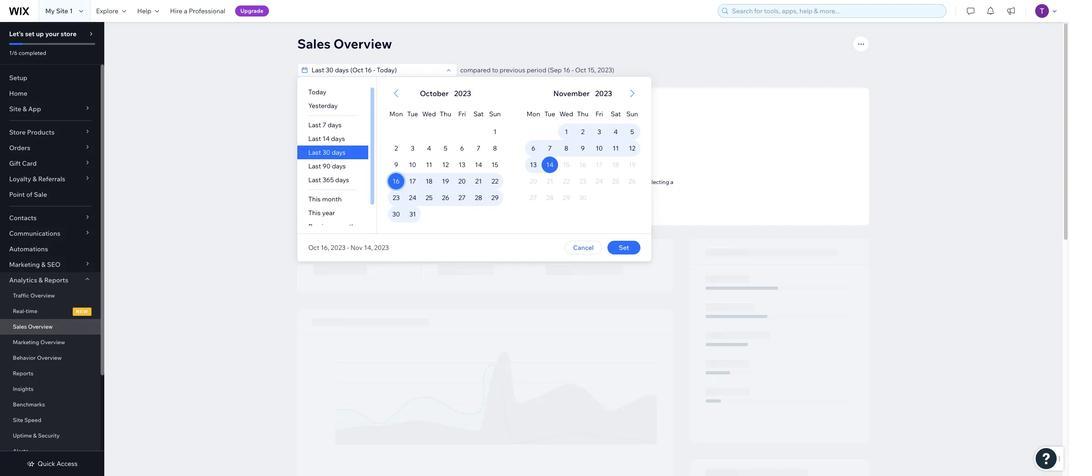 Task type: describe. For each thing, give the bounding box(es) containing it.
days for last 365 days
[[335, 176, 349, 184]]

this for this year
[[309, 209, 321, 217]]

1 horizontal spatial 1
[[494, 128, 497, 136]]

uptime & security link
[[0, 428, 101, 444]]

1 13 from the left
[[459, 161, 466, 169]]

month for this month
[[322, 195, 342, 203]]

21
[[476, 177, 482, 185]]

days for last 14 days
[[331, 135, 345, 143]]

time inside sidebar element
[[26, 308, 37, 314]]

alert containing november
[[551, 88, 615, 99]]

days for last 7 days
[[328, 121, 342, 129]]

last for last 90 days
[[309, 162, 321, 170]]

to
[[492, 66, 499, 74]]

last 14 days
[[309, 135, 345, 143]]

have
[[559, 179, 571, 185]]

this month
[[309, 195, 342, 203]]

22
[[492, 177, 499, 185]]

try
[[637, 179, 645, 185]]

row containing 16
[[388, 173, 504, 189]]

app
[[28, 105, 41, 113]]

16 inside cell
[[393, 177, 400, 185]]

0 horizontal spatial 5
[[444, 144, 448, 152]]

grid containing october
[[377, 77, 514, 233]]

17
[[409, 177, 416, 185]]

oct 16, 2023 - nov 14, 2023
[[309, 244, 389, 252]]

19
[[442, 177, 449, 185]]

professional
[[189, 7, 225, 15]]

sales overview link
[[0, 319, 101, 335]]

gift
[[9, 159, 21, 168]]

this year
[[309, 209, 335, 217]]

1 horizontal spatial sales
[[298, 36, 331, 52]]

row containing 1
[[525, 124, 641, 140]]

0 vertical spatial 10
[[596, 144, 603, 152]]

home
[[9, 89, 27, 97]]

1 horizontal spatial 2
[[581, 128, 585, 136]]

marketing & seo
[[9, 260, 60, 269]]

last 7 days
[[309, 121, 342, 129]]

card
[[22, 159, 37, 168]]

behavior overview
[[13, 354, 62, 361]]

sat for 11
[[611, 110, 621, 118]]

marketing for marketing overview
[[13, 339, 39, 346]]

2 6 from the left
[[532, 144, 536, 152]]

on
[[597, 179, 603, 185]]

reports link
[[0, 366, 101, 381]]

30 inside row
[[392, 210, 400, 218]]

row containing 6
[[525, 140, 641, 157]]

loyalty & referrals button
[[0, 171, 101, 187]]

uptime & security
[[13, 432, 60, 439]]

sales overview inside sidebar element
[[13, 323, 53, 330]]

14 inside cell
[[547, 161, 554, 169]]

(sep
[[548, 66, 562, 74]]

month for previous month
[[336, 222, 355, 231]]

31
[[410, 210, 416, 218]]

days for last 90 days
[[332, 162, 346, 170]]

uptime
[[13, 432, 32, 439]]

1 vertical spatial 11
[[426, 161, 432, 169]]

hire a professional link
[[165, 0, 231, 22]]

access
[[57, 460, 78, 468]]

gift card button
[[0, 156, 101, 171]]

0 horizontal spatial 1
[[70, 7, 73, 15]]

benchmarks link
[[0, 397, 101, 412]]

2023 right 16,
[[331, 244, 346, 252]]

quick access button
[[27, 460, 78, 468]]

1 horizontal spatial 16
[[564, 66, 571, 74]]

period
[[527, 66, 547, 74]]

mon for 2
[[390, 110, 403, 118]]

site speed
[[13, 417, 41, 423]]

seo
[[47, 260, 60, 269]]

speed
[[24, 417, 41, 423]]

benchmarks
[[13, 401, 45, 408]]

2 horizontal spatial 7
[[548, 144, 552, 152]]

15,
[[588, 66, 596, 74]]

completed
[[19, 49, 46, 56]]

row containing 30
[[388, 206, 504, 222]]

& for uptime
[[33, 432, 37, 439]]

marketing overview
[[13, 339, 65, 346]]

1 inside row
[[565, 128, 568, 136]]

set
[[619, 244, 630, 252]]

wed for 8
[[560, 110, 574, 118]]

tuesday, november 14, 2023 cell
[[542, 157, 558, 173]]

1 horizontal spatial 4
[[614, 128, 618, 136]]

reports inside analytics & reports dropdown button
[[44, 276, 68, 284]]

store
[[61, 30, 77, 38]]

tue for 7
[[545, 110, 556, 118]]

last for last 365 days
[[309, 176, 321, 184]]

20
[[459, 177, 466, 185]]

compared
[[460, 66, 491, 74]]

1 vertical spatial -
[[347, 244, 349, 252]]

yesterday
[[309, 102, 338, 110]]

marketing & seo button
[[0, 257, 101, 272]]

reports inside reports link
[[13, 370, 33, 377]]

longer
[[559, 185, 576, 192]]

site & app button
[[0, 101, 101, 117]]

25
[[426, 194, 433, 202]]

quick access
[[38, 460, 78, 468]]

sat for 7
[[474, 110, 484, 118]]

didn't
[[543, 179, 558, 185]]

automations link
[[0, 241, 101, 257]]

16,
[[321, 244, 330, 252]]

1 horizontal spatial 11
[[613, 144, 619, 152]]

1 horizontal spatial sales overview
[[298, 36, 392, 52]]

2023 down the compared
[[454, 89, 471, 98]]

1 6 from the left
[[460, 144, 464, 152]]

1/6
[[9, 49, 17, 56]]

this for this month
[[309, 195, 321, 203]]

23
[[393, 194, 400, 202]]

dates.
[[620, 179, 636, 185]]

days for last 30 days
[[332, 148, 346, 157]]

referrals
[[38, 175, 65, 183]]

marketing overview link
[[0, 335, 101, 350]]

of
[[26, 190, 32, 199]]

marketing for marketing & seo
[[9, 260, 40, 269]]

1 horizontal spatial 9
[[581, 144, 585, 152]]

last 30 days
[[309, 148, 346, 157]]

& for loyalty
[[33, 175, 37, 183]]

looks
[[493, 179, 509, 185]]

alert containing october
[[417, 88, 474, 99]]

mon tue wed thu for 3
[[390, 110, 452, 118]]

2 13 from the left
[[530, 161, 537, 169]]

mon tue wed thu for 7
[[527, 110, 589, 118]]

365
[[323, 176, 334, 184]]

help
[[137, 7, 151, 15]]

compared to previous period (sep 16 - oct 15, 2023)
[[460, 66, 615, 74]]

1 vertical spatial 12
[[443, 161, 449, 169]]

behavior overview link
[[0, 350, 101, 366]]

alerts link
[[0, 444, 101, 459]]

site
[[532, 179, 542, 185]]

site for site & app
[[9, 105, 21, 113]]

not enough sales looks like your site didn't have any sales on those dates. try selecting a longer time period.
[[493, 168, 674, 192]]



Task type: vqa. For each thing, say whether or not it's contained in the screenshot.


Task type: locate. For each thing, give the bounding box(es) containing it.
thu
[[440, 110, 452, 118], [577, 110, 589, 118]]

& for site
[[23, 105, 27, 113]]

page skeleton image
[[298, 239, 870, 476]]

overview for behavior overview "link"
[[37, 354, 62, 361]]

5 last from the top
[[309, 176, 321, 184]]

fri for 6
[[458, 110, 466, 118]]

14 left 15
[[475, 161, 482, 169]]

list box containing today
[[298, 85, 377, 233]]

store products button
[[0, 125, 101, 140]]

1 vertical spatial 4
[[427, 144, 431, 152]]

1 horizontal spatial alert
[[551, 88, 615, 99]]

1 row group from the left
[[377, 124, 514, 233]]

upgrade button
[[235, 5, 269, 16]]

0 vertical spatial your
[[45, 30, 59, 38]]

october
[[420, 89, 449, 98]]

1 vertical spatial 16
[[393, 177, 400, 185]]

1 vertical spatial sales
[[13, 323, 27, 330]]

13 up 20
[[459, 161, 466, 169]]

insights
[[13, 385, 33, 392]]

month up year
[[322, 195, 342, 203]]

1 tue from the left
[[407, 110, 418, 118]]

9 up monday, october 16, 2023 cell
[[394, 161, 398, 169]]

marketing
[[9, 260, 40, 269], [13, 339, 39, 346]]

0 horizontal spatial 6
[[460, 144, 464, 152]]

0 vertical spatial time
[[577, 185, 589, 192]]

1 horizontal spatial sun
[[627, 110, 638, 118]]

& inside dropdown button
[[39, 276, 43, 284]]

days up last 90 days
[[332, 148, 346, 157]]

row group
[[377, 124, 514, 233], [514, 124, 652, 233]]

1 sun from the left
[[489, 110, 501, 118]]

0 horizontal spatial your
[[45, 30, 59, 38]]

0 vertical spatial 5
[[631, 128, 634, 136]]

days right 365
[[335, 176, 349, 184]]

site
[[56, 7, 68, 15], [9, 105, 21, 113], [13, 417, 23, 423]]

sale
[[34, 190, 47, 199]]

overview inside "sales overview" link
[[28, 323, 53, 330]]

mon tue wed thu down october
[[390, 110, 452, 118]]

1 horizontal spatial wed
[[560, 110, 574, 118]]

a inside not enough sales looks like your site didn't have any sales on those dates. try selecting a longer time period.
[[671, 179, 674, 185]]

12 up "19"
[[443, 161, 449, 169]]

None field
[[309, 64, 444, 76]]

0 horizontal spatial 8
[[493, 144, 497, 152]]

any
[[572, 179, 581, 185]]

site right my
[[56, 7, 68, 15]]

1 vertical spatial this
[[309, 209, 321, 217]]

1 horizontal spatial mon tue wed thu
[[527, 110, 589, 118]]

today
[[309, 88, 327, 96]]

1 vertical spatial reports
[[13, 370, 33, 377]]

row group for grid containing november
[[514, 124, 652, 233]]

days up last 30 days
[[331, 135, 345, 143]]

thu for 5
[[440, 110, 452, 118]]

5
[[631, 128, 634, 136], [444, 144, 448, 152]]

communications button
[[0, 226, 101, 241]]

2 last from the top
[[309, 135, 321, 143]]

30 inside list box
[[323, 148, 331, 157]]

upgrade
[[241, 7, 264, 14]]

30 down 23 at the left top
[[392, 210, 400, 218]]

traffic
[[13, 292, 29, 299]]

wed down october
[[422, 110, 436, 118]]

1 vertical spatial marketing
[[13, 339, 39, 346]]

alert
[[417, 88, 474, 99], [551, 88, 615, 99]]

14,
[[364, 244, 373, 252]]

last for last 30 days
[[309, 148, 321, 157]]

0 vertical spatial sales overview
[[298, 36, 392, 52]]

row containing 2
[[388, 140, 504, 157]]

& down marketing & seo
[[39, 276, 43, 284]]

29
[[492, 194, 499, 202]]

grid
[[377, 77, 514, 233], [514, 77, 652, 233]]

your
[[45, 30, 59, 38], [520, 179, 531, 185]]

10
[[596, 144, 603, 152], [409, 161, 416, 169]]

a right "selecting"
[[671, 179, 674, 185]]

2 up monday, october 16, 2023 cell
[[395, 144, 398, 152]]

1 grid from the left
[[377, 77, 514, 233]]

0 vertical spatial 16
[[564, 66, 571, 74]]

explore
[[96, 7, 118, 15]]

1 horizontal spatial 3
[[598, 128, 601, 136]]

0 horizontal spatial alert
[[417, 88, 474, 99]]

0 vertical spatial marketing
[[9, 260, 40, 269]]

last
[[309, 121, 321, 129], [309, 135, 321, 143], [309, 148, 321, 157], [309, 162, 321, 170], [309, 176, 321, 184]]

2023 down the 2023)
[[595, 89, 613, 98]]

7 inside list box
[[323, 121, 326, 129]]

0 vertical spatial sales
[[298, 36, 331, 52]]

2 mon from the left
[[527, 110, 540, 118]]

setup
[[9, 74, 27, 82]]

9 up enough
[[581, 144, 585, 152]]

point of sale
[[9, 190, 47, 199]]

wed for 4
[[422, 110, 436, 118]]

not
[[557, 168, 568, 176]]

15
[[492, 161, 499, 169]]

2 horizontal spatial 1
[[565, 128, 568, 136]]

set
[[25, 30, 34, 38]]

enough
[[570, 168, 593, 176]]

1 last from the top
[[309, 121, 321, 129]]

1 vertical spatial sales overview
[[13, 323, 53, 330]]

-
[[572, 66, 574, 74], [347, 244, 349, 252]]

& right loyalty
[[33, 175, 37, 183]]

18
[[426, 177, 433, 185]]

last up last 14 days in the top left of the page
[[309, 121, 321, 129]]

Search for tools, apps, help & more... field
[[730, 5, 944, 17]]

11 up 18
[[426, 161, 432, 169]]

row
[[388, 102, 504, 124], [525, 102, 641, 124], [525, 124, 641, 140], [388, 140, 504, 157], [525, 140, 641, 157], [388, 157, 504, 173], [525, 157, 641, 173], [388, 173, 504, 189], [525, 173, 641, 189], [388, 189, 504, 206], [525, 189, 641, 206], [388, 206, 504, 222]]

0 horizontal spatial sales overview
[[13, 323, 53, 330]]

0 horizontal spatial tue
[[407, 110, 418, 118]]

11
[[613, 144, 619, 152], [426, 161, 432, 169]]

alert down the compared
[[417, 88, 474, 99]]

store
[[9, 128, 26, 136]]

2023
[[454, 89, 471, 98], [595, 89, 613, 98], [331, 244, 346, 252], [374, 244, 389, 252]]

1 vertical spatial site
[[9, 105, 21, 113]]

1 horizontal spatial tue
[[545, 110, 556, 118]]

cancel button
[[565, 241, 602, 254]]

previous
[[500, 66, 526, 74]]

0 vertical spatial 3
[[598, 128, 601, 136]]

0 vertical spatial 30
[[323, 148, 331, 157]]

thu down october
[[440, 110, 452, 118]]

30 up 90
[[323, 148, 331, 157]]

row containing 23
[[388, 189, 504, 206]]

0 horizontal spatial -
[[347, 244, 349, 252]]

last left 365
[[309, 176, 321, 184]]

overview inside behavior overview "link"
[[37, 354, 62, 361]]

0 horizontal spatial 14
[[323, 135, 330, 143]]

sat down the 2023)
[[611, 110, 621, 118]]

& left seo
[[41, 260, 46, 269]]

16 right "(sep"
[[564, 66, 571, 74]]

2 wed from the left
[[560, 110, 574, 118]]

row containing 9
[[388, 157, 504, 173]]

2 up enough
[[581, 128, 585, 136]]

90
[[323, 162, 331, 170]]

last down last 7 days at top
[[309, 135, 321, 143]]

0 vertical spatial 9
[[581, 144, 585, 152]]

1 up 15
[[494, 128, 497, 136]]

alerts
[[13, 448, 28, 455]]

last 90 days
[[309, 162, 346, 170]]

- right "(sep"
[[572, 66, 574, 74]]

0 horizontal spatial a
[[184, 7, 187, 15]]

oct left 16,
[[309, 244, 320, 252]]

thu down november
[[577, 110, 589, 118]]

8
[[493, 144, 497, 152], [565, 144, 569, 152]]

overview for "sales overview" link
[[28, 323, 53, 330]]

0 vertical spatial site
[[56, 7, 68, 15]]

0 horizontal spatial 9
[[394, 161, 398, 169]]

1/6 completed
[[9, 49, 46, 56]]

2 sun from the left
[[627, 110, 638, 118]]

last 365 days
[[309, 176, 349, 184]]

1 horizontal spatial your
[[520, 179, 531, 185]]

hire
[[170, 7, 183, 15]]

0 horizontal spatial oct
[[309, 244, 320, 252]]

sun for 8
[[489, 110, 501, 118]]

quick
[[38, 460, 55, 468]]

2 sat from the left
[[611, 110, 621, 118]]

time inside not enough sales looks like your site didn't have any sales on those dates. try selecting a longer time period.
[[577, 185, 589, 192]]

tue
[[407, 110, 418, 118], [545, 110, 556, 118]]

site down home
[[9, 105, 21, 113]]

0 horizontal spatial 10
[[409, 161, 416, 169]]

1 horizontal spatial oct
[[576, 66, 587, 74]]

10 up 17
[[409, 161, 416, 169]]

0 vertical spatial 12
[[629, 144, 636, 152]]

11 up the those
[[613, 144, 619, 152]]

1 vertical spatial oct
[[309, 244, 320, 252]]

1 thu from the left
[[440, 110, 452, 118]]

1 vertical spatial 30
[[392, 210, 400, 218]]

13 left tuesday, november 14, 2023 cell
[[530, 161, 537, 169]]

0 vertical spatial 2
[[581, 128, 585, 136]]

a inside hire a professional link
[[184, 7, 187, 15]]

1 horizontal spatial 7
[[477, 144, 481, 152]]

overview for marketing overview link
[[40, 339, 65, 346]]

overview inside traffic overview link
[[30, 292, 55, 299]]

reports up "insights"
[[13, 370, 33, 377]]

- left nov
[[347, 244, 349, 252]]

7 up tuesday, november 14, 2023 cell
[[548, 144, 552, 152]]

2 this from the top
[[309, 209, 321, 217]]

2 tue from the left
[[545, 110, 556, 118]]

1 horizontal spatial 13
[[530, 161, 537, 169]]

0 vertical spatial oct
[[576, 66, 587, 74]]

1 mon from the left
[[390, 110, 403, 118]]

this left year
[[309, 209, 321, 217]]

1 sat from the left
[[474, 110, 484, 118]]

1 this from the top
[[309, 195, 321, 203]]

16
[[564, 66, 571, 74], [393, 177, 400, 185]]

month up the oct 16, 2023 - nov 14, 2023
[[336, 222, 355, 231]]

1 vertical spatial 3
[[411, 144, 415, 152]]

16 left 17
[[393, 177, 400, 185]]

help button
[[132, 0, 165, 22]]

7 up last 14 days in the top left of the page
[[323, 121, 326, 129]]

1 8 from the left
[[493, 144, 497, 152]]

this up this year
[[309, 195, 321, 203]]

reports down seo
[[44, 276, 68, 284]]

monday, october 16, 2023 cell
[[388, 173, 405, 189]]

2 row group from the left
[[514, 124, 652, 233]]

a
[[184, 7, 187, 15], [671, 179, 674, 185]]

fri for 10
[[596, 110, 603, 118]]

14 up last 30 days
[[323, 135, 330, 143]]

selecting
[[646, 179, 670, 185]]

1 right my
[[70, 7, 73, 15]]

1 horizontal spatial 14
[[475, 161, 482, 169]]

3 last from the top
[[309, 148, 321, 157]]

0 horizontal spatial wed
[[422, 110, 436, 118]]

orders
[[9, 144, 30, 152]]

1 vertical spatial 2
[[395, 144, 398, 152]]

overview
[[334, 36, 392, 52], [30, 292, 55, 299], [28, 323, 53, 330], [40, 339, 65, 346], [37, 354, 62, 361]]

marketing up behavior
[[13, 339, 39, 346]]

site & app
[[9, 105, 41, 113]]

mon tue wed thu down november
[[527, 110, 589, 118]]

gift card
[[9, 159, 37, 168]]

set button
[[608, 241, 641, 254]]

behavior
[[13, 354, 36, 361]]

0 vertical spatial month
[[322, 195, 342, 203]]

4 last from the top
[[309, 162, 321, 170]]

0 vertical spatial reports
[[44, 276, 68, 284]]

row group for grid containing october
[[377, 124, 514, 233]]

sun
[[489, 110, 501, 118], [627, 110, 638, 118]]

& right uptime
[[33, 432, 37, 439]]

your inside not enough sales looks like your site didn't have any sales on those dates. try selecting a longer time period.
[[520, 179, 531, 185]]

1 horizontal spatial mon
[[527, 110, 540, 118]]

0 vertical spatial sales
[[595, 168, 610, 176]]

oct left 15, at top
[[576, 66, 587, 74]]

loyalty & referrals
[[9, 175, 65, 183]]

0 horizontal spatial mon
[[390, 110, 403, 118]]

8 up 15
[[493, 144, 497, 152]]

sales overview
[[298, 36, 392, 52], [13, 323, 53, 330]]

site inside popup button
[[9, 105, 21, 113]]

& left the app
[[23, 105, 27, 113]]

last left 90
[[309, 162, 321, 170]]

0 vertical spatial 11
[[613, 144, 619, 152]]

0 horizontal spatial mon tue wed thu
[[390, 110, 452, 118]]

your right like at the left top of page
[[520, 179, 531, 185]]

1 vertical spatial a
[[671, 179, 674, 185]]

sidebar element
[[0, 22, 104, 476]]

2 alert from the left
[[551, 88, 615, 99]]

2 fri from the left
[[596, 110, 603, 118]]

10 up on
[[596, 144, 603, 152]]

setup link
[[0, 70, 101, 86]]

last for last 7 days
[[309, 121, 321, 129]]

mon for 6
[[527, 110, 540, 118]]

0 horizontal spatial 13
[[459, 161, 466, 169]]

sun for 12
[[627, 110, 638, 118]]

2023 right 14,
[[374, 244, 389, 252]]

0 horizontal spatial 7
[[323, 121, 326, 129]]

1 horizontal spatial reports
[[44, 276, 68, 284]]

1 vertical spatial 5
[[444, 144, 448, 152]]

insights link
[[0, 381, 101, 397]]

2 horizontal spatial 14
[[547, 161, 554, 169]]

26
[[442, 194, 450, 202]]

traffic overview link
[[0, 288, 101, 303]]

& for marketing
[[41, 260, 46, 269]]

overview inside marketing overview link
[[40, 339, 65, 346]]

nov
[[351, 244, 363, 252]]

14 left not
[[547, 161, 554, 169]]

days up last 14 days in the top left of the page
[[328, 121, 342, 129]]

automations
[[9, 245, 48, 253]]

a right hire
[[184, 7, 187, 15]]

0 horizontal spatial 3
[[411, 144, 415, 152]]

days right 90
[[332, 162, 346, 170]]

1 vertical spatial time
[[26, 308, 37, 314]]

27
[[459, 194, 466, 202]]

14 inside list box
[[323, 135, 330, 143]]

0 vertical spatial a
[[184, 7, 187, 15]]

7 up 21
[[477, 144, 481, 152]]

1 horizontal spatial 12
[[629, 144, 636, 152]]

0 horizontal spatial 4
[[427, 144, 431, 152]]

0 vertical spatial 4
[[614, 128, 618, 136]]

marketing up analytics
[[9, 260, 40, 269]]

site left speed
[[13, 417, 23, 423]]

8 up not
[[565, 144, 569, 152]]

0 horizontal spatial time
[[26, 308, 37, 314]]

sat down the compared
[[474, 110, 484, 118]]

previous
[[309, 222, 334, 231]]

1 horizontal spatial 5
[[631, 128, 634, 136]]

like
[[510, 179, 519, 185]]

alert down 15, at top
[[551, 88, 615, 99]]

last for last 14 days
[[309, 135, 321, 143]]

0 horizontal spatial reports
[[13, 370, 33, 377]]

1 horizontal spatial 30
[[392, 210, 400, 218]]

my site 1
[[45, 7, 73, 15]]

1 vertical spatial sales
[[582, 179, 595, 185]]

0 horizontal spatial 30
[[323, 148, 331, 157]]

sales
[[298, 36, 331, 52], [13, 323, 27, 330]]

24
[[409, 194, 417, 202]]

0 horizontal spatial 12
[[443, 161, 449, 169]]

sat
[[474, 110, 484, 118], [611, 110, 621, 118]]

wed down november
[[560, 110, 574, 118]]

1 horizontal spatial 6
[[532, 144, 536, 152]]

overview for traffic overview link
[[30, 292, 55, 299]]

list box
[[298, 85, 377, 233]]

grid containing november
[[514, 77, 652, 233]]

contacts button
[[0, 210, 101, 226]]

sales inside sidebar element
[[13, 323, 27, 330]]

& inside dropdown button
[[33, 175, 37, 183]]

& for analytics
[[39, 276, 43, 284]]

0 vertical spatial -
[[572, 66, 574, 74]]

traffic overview
[[13, 292, 55, 299]]

1 down november
[[565, 128, 568, 136]]

1 mon tue wed thu from the left
[[390, 110, 452, 118]]

1 vertical spatial 9
[[394, 161, 398, 169]]

row containing 13
[[525, 157, 641, 173]]

site for site speed
[[13, 417, 23, 423]]

1
[[70, 7, 73, 15], [494, 128, 497, 136], [565, 128, 568, 136]]

time down traffic overview
[[26, 308, 37, 314]]

sales up on
[[595, 168, 610, 176]]

0 horizontal spatial fri
[[458, 110, 466, 118]]

0 horizontal spatial 2
[[395, 144, 398, 152]]

2 mon tue wed thu from the left
[[527, 110, 589, 118]]

2 8 from the left
[[565, 144, 569, 152]]

&
[[23, 105, 27, 113], [33, 175, 37, 183], [41, 260, 46, 269], [39, 276, 43, 284], [33, 432, 37, 439]]

1 horizontal spatial fri
[[596, 110, 603, 118]]

days
[[328, 121, 342, 129], [331, 135, 345, 143], [332, 148, 346, 157], [332, 162, 346, 170], [335, 176, 349, 184]]

1 fri from the left
[[458, 110, 466, 118]]

communications
[[9, 229, 60, 238]]

time right longer
[[577, 185, 589, 192]]

1 horizontal spatial -
[[572, 66, 574, 74]]

sales left on
[[582, 179, 595, 185]]

0 horizontal spatial thu
[[440, 110, 452, 118]]

1 horizontal spatial sat
[[611, 110, 621, 118]]

month
[[322, 195, 342, 203], [336, 222, 355, 231]]

1 alert from the left
[[417, 88, 474, 99]]

your right 'up'
[[45, 30, 59, 38]]

1 vertical spatial 10
[[409, 161, 416, 169]]

12 up dates.
[[629, 144, 636, 152]]

thu for 9
[[577, 110, 589, 118]]

previous month
[[309, 222, 355, 231]]

store products
[[9, 128, 55, 136]]

your inside sidebar element
[[45, 30, 59, 38]]

mon tue wed thu
[[390, 110, 452, 118], [527, 110, 589, 118]]

6 up 20
[[460, 144, 464, 152]]

marketing inside popup button
[[9, 260, 40, 269]]

6 up site
[[532, 144, 536, 152]]

2 thu from the left
[[577, 110, 589, 118]]

let's set up your store
[[9, 30, 77, 38]]

1 horizontal spatial thu
[[577, 110, 589, 118]]

1 wed from the left
[[422, 110, 436, 118]]

2 grid from the left
[[514, 77, 652, 233]]

tue for 3
[[407, 110, 418, 118]]

last down last 14 days in the top left of the page
[[309, 148, 321, 157]]

0 horizontal spatial 11
[[426, 161, 432, 169]]

30
[[323, 148, 331, 157], [392, 210, 400, 218]]



